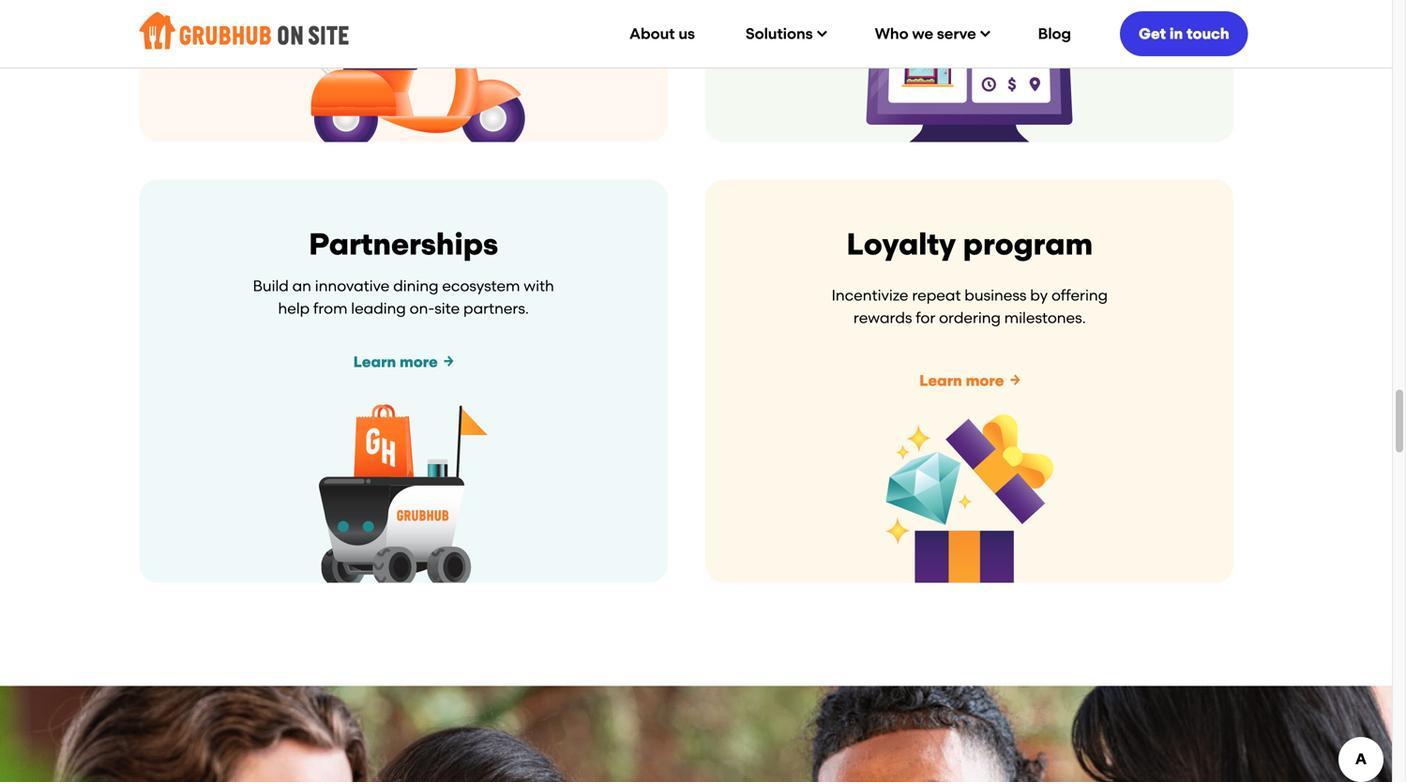Task type: describe. For each thing, give the bounding box(es) containing it.
who
[[875, 25, 909, 43]]

get in touch
[[1139, 25, 1229, 43]]

learn more link for loyalty program
[[898, 360, 1042, 402]]

blog
[[1038, 25, 1071, 43]]

for
[[916, 309, 935, 327]]

partners.
[[463, 299, 529, 317]]

who we serve
[[875, 25, 976, 43]]

loyalty
[[846, 226, 956, 262]]

delivery image
[[282, 0, 525, 142]]

learn more for loyalty program
[[919, 372, 1004, 390]]

incentivize
[[832, 286, 908, 304]]

kiosk ordering platform image
[[866, 6, 1073, 142]]

touch
[[1187, 25, 1229, 43]]

offering
[[1051, 286, 1108, 304]]

us
[[678, 25, 695, 43]]

with
[[524, 277, 554, 295]]

solutions link
[[725, 11, 845, 57]]

learn for partnerships
[[353, 353, 396, 371]]

by
[[1030, 286, 1048, 304]]

build
[[253, 277, 289, 295]]

program
[[963, 226, 1093, 262]]

serve
[[937, 25, 976, 43]]

in
[[1169, 25, 1183, 43]]



Task type: vqa. For each thing, say whether or not it's contained in the screenshot.
easy
no



Task type: locate. For each thing, give the bounding box(es) containing it.
1 vertical spatial learn
[[919, 372, 962, 390]]

more for partnerships
[[400, 353, 438, 371]]

about
[[629, 25, 675, 43]]

learn more link down the ordering
[[898, 360, 1042, 402]]

blog link
[[1017, 11, 1092, 57]]

learn more down leading
[[353, 353, 438, 371]]

1 vertical spatial more
[[966, 372, 1004, 390]]

innovative
[[315, 277, 390, 295]]

business
[[965, 286, 1027, 304]]

more down on-
[[400, 353, 438, 371]]

build an innovative dining ecosystem with help from leading on-site partners.
[[253, 277, 554, 317]]

1 horizontal spatial more
[[966, 372, 1004, 390]]

solutions
[[746, 25, 813, 43]]

learn more link for partnerships
[[331, 341, 476, 383]]

about us link
[[609, 11, 716, 57]]

we
[[912, 25, 933, 43]]

0 horizontal spatial learn more
[[353, 353, 438, 371]]

0 vertical spatial learn more
[[353, 353, 438, 371]]

ordering
[[939, 309, 1001, 327]]

0 horizontal spatial learn more link
[[331, 341, 476, 383]]

on-
[[410, 299, 434, 317]]

dining
[[393, 277, 438, 295]]

more down the ordering
[[966, 372, 1004, 390]]

learn more
[[353, 353, 438, 371], [919, 372, 1004, 390]]

1 horizontal spatial learn more link
[[898, 360, 1042, 402]]

help
[[278, 299, 310, 317]]

more
[[400, 353, 438, 371], [966, 372, 1004, 390]]

learn more link down on-
[[331, 341, 476, 383]]

learn more for partnerships
[[353, 353, 438, 371]]

0 vertical spatial learn
[[353, 353, 396, 371]]

repeat
[[912, 286, 961, 304]]

0 vertical spatial more
[[400, 353, 438, 371]]

from
[[313, 299, 347, 317]]

0 horizontal spatial learn
[[353, 353, 396, 371]]

get in touch link
[[1120, 8, 1248, 59]]

ecosystem
[[442, 277, 520, 295]]

1 vertical spatial learn more
[[919, 372, 1004, 390]]

loyalty program
[[846, 226, 1093, 262]]

grubhub onsite logo image
[[139, 7, 349, 54]]

milestones.
[[1004, 309, 1086, 327]]

rewards
[[853, 309, 912, 327]]

leading
[[351, 299, 406, 317]]

learn for loyalty program
[[919, 372, 962, 390]]

about us
[[629, 25, 695, 43]]

get
[[1139, 25, 1166, 43]]

1 horizontal spatial learn more
[[919, 372, 1004, 390]]

learn more down the ordering
[[919, 372, 1004, 390]]

site
[[434, 299, 460, 317]]

an
[[292, 277, 311, 295]]

loyalty program image
[[885, 414, 1054, 583]]

learn
[[353, 353, 396, 371], [919, 372, 962, 390]]

partnerships
[[309, 226, 498, 262]]

learn down leading
[[353, 353, 396, 371]]

incentivize repeat business by offering rewards for ordering milestones.
[[832, 286, 1108, 327]]

0 horizontal spatial more
[[400, 353, 438, 371]]

learn down "for"
[[919, 372, 962, 390]]

learn more link
[[331, 341, 476, 383], [898, 360, 1042, 402]]

1 horizontal spatial learn
[[919, 372, 962, 390]]

who we serve link
[[854, 11, 1008, 57]]

more for loyalty program
[[966, 372, 1004, 390]]



